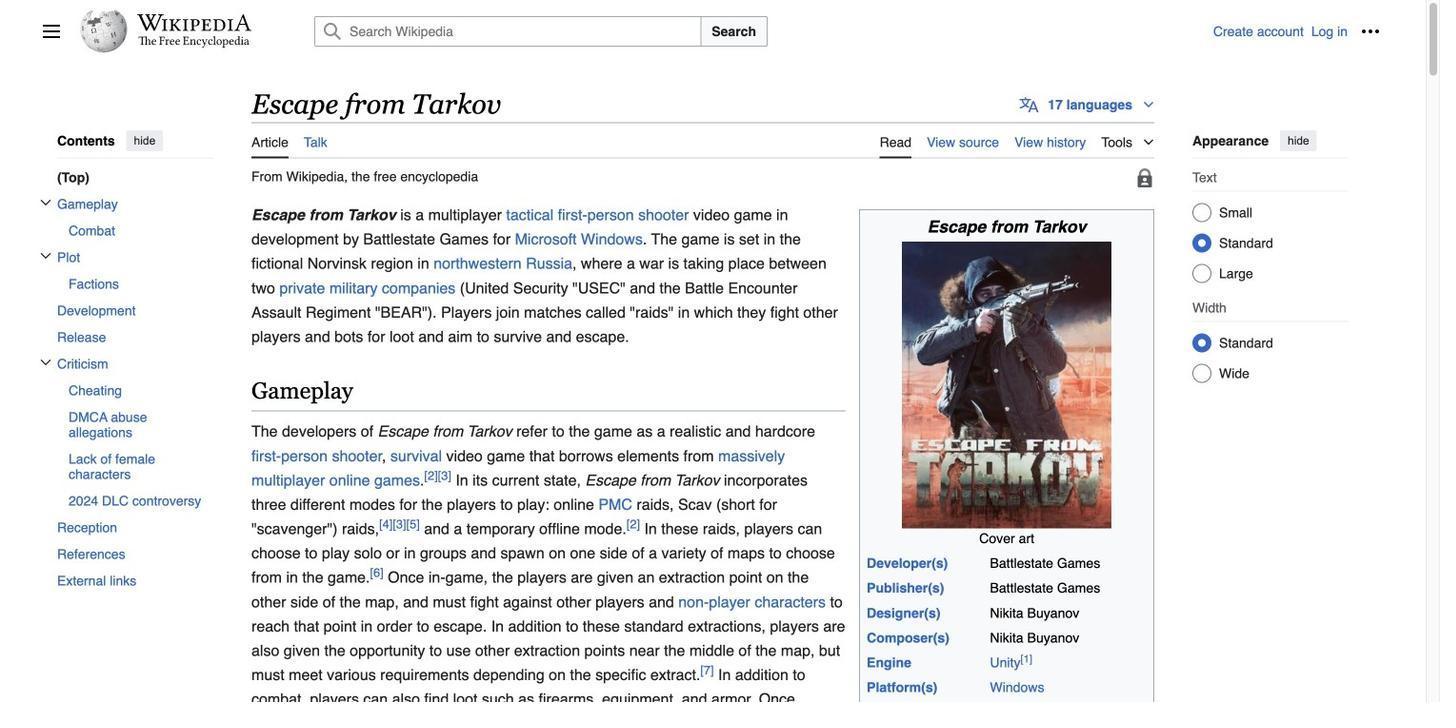 Task type: locate. For each thing, give the bounding box(es) containing it.
None search field
[[291, 16, 1210, 47]]

2 vertical spatial wikimedia expand image
[[40, 357, 51, 368]]

ellipsis image
[[1361, 22, 1380, 41]]

the free encyclopedia image
[[139, 36, 250, 49]]

page semi-protected image
[[1135, 169, 1154, 188]]

wikimedia expand image
[[40, 197, 51, 208], [40, 250, 51, 262], [40, 357, 51, 368]]

1 vertical spatial wikimedia expand image
[[40, 250, 51, 262]]

2 wikimedia expand image from the top
[[40, 250, 51, 262]]

Search Wikipedia search field
[[314, 16, 701, 47]]

language progressive image
[[1019, 95, 1039, 114]]

0 vertical spatial wikimedia expand image
[[40, 197, 51, 208]]

personal tools element
[[1210, 16, 1390, 47]]



Task type: describe. For each thing, give the bounding box(es) containing it.
menu image
[[42, 22, 61, 41]]

wikipedia image
[[137, 14, 251, 31]]

1 wikimedia expand image from the top
[[40, 197, 51, 208]]

3 wikimedia expand image from the top
[[40, 357, 51, 368]]



Task type: vqa. For each thing, say whether or not it's contained in the screenshot.
. within Millicent Rogers , Daisy Fellowes , Mrs. Cole Porter , Syrie Maugham , and Hollywood stars Mary Pickford , Constance Bennett , Kay Francis , Claudette Colbert , Irene Dunne , Loretta Young , Miriam Hopkins , and Helen Hayes . [2] [3]
no



